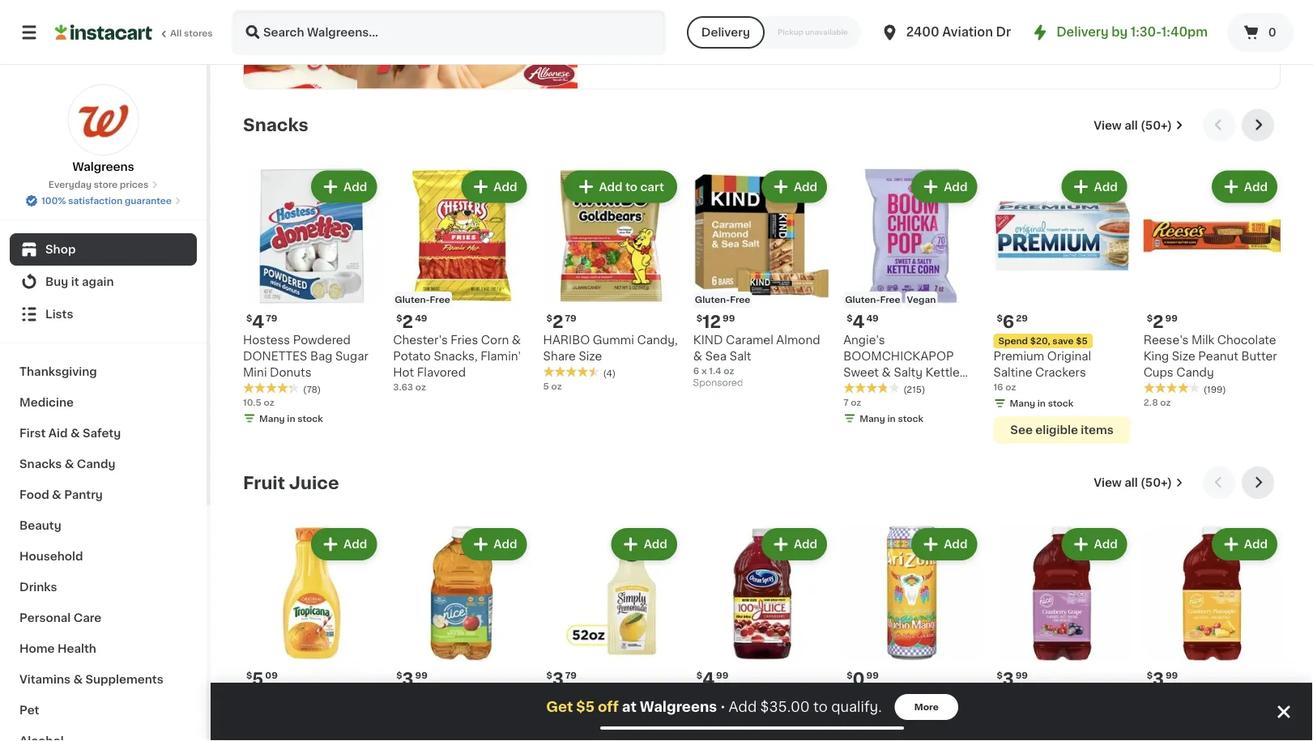 Task type: describe. For each thing, give the bounding box(es) containing it.
butter
[[1242, 351, 1278, 362]]

hostess
[[243, 335, 290, 346]]

Search field
[[233, 11, 664, 53]]

flamin'
[[481, 351, 521, 362]]

99 for nice! cranberry pineapple cocktail juice
[[1166, 672, 1178, 680]]

2 horizontal spatial many in stock
[[1010, 399, 1074, 408]]

many in stock for hostess powdered donettes bag sugar mini donuts
[[259, 414, 323, 423]]

chester's
[[393, 335, 448, 346]]

& inside kind caramel almond & sea salt 6 x 1.4 oz
[[694, 351, 703, 362]]

treatment tracker modal dialog
[[211, 683, 1314, 741]]

in for angie's boomchickapop sweet & salty kettle corn popcorn
[[888, 414, 896, 423]]

0 vertical spatial 6
[[1003, 313, 1015, 330]]

$ for arizona mucho mango
[[847, 671, 853, 680]]

saltine
[[994, 367, 1033, 378]]

original
[[1048, 351, 1092, 362]]

$ for angie's boomchickapop sweet & salty kettle corn popcorn
[[847, 314, 853, 323]]

service type group
[[687, 16, 861, 49]]

nice! for nice! cranberry grape flavored juice cocktail from concentrate
[[994, 692, 1024, 704]]

cranberry for cocktail
[[1177, 692, 1234, 704]]

3 for simply lemonade, all natural non-gmo
[[553, 671, 564, 688]]

almond
[[777, 335, 820, 346]]

view for 4
[[1094, 120, 1122, 131]]

food & pantry link
[[10, 480, 197, 511]]

2 horizontal spatial stock
[[1048, 399, 1074, 408]]

& down first aid & safety
[[65, 459, 74, 470]]

item carousel region containing snacks
[[243, 109, 1281, 454]]

99 for kind caramel almond & sea salt
[[723, 314, 735, 323]]

10.5 oz
[[243, 398, 274, 407]]

caramel
[[726, 335, 774, 346]]

medicine link
[[10, 387, 197, 418]]

4 for angie's
[[853, 313, 865, 330]]

add for ocean spray 100% juice, cranberry
[[794, 539, 818, 550]]

$ for kind caramel almond & sea salt
[[697, 314, 703, 323]]

& right food
[[52, 489, 61, 501]]

0 vertical spatial juice
[[289, 474, 339, 491]]

view for 0
[[1094, 477, 1122, 489]]

$ for chester's fries corn & potato snacks, flamin' hot flavored
[[396, 314, 402, 323]]

to inside button
[[626, 181, 638, 193]]

23
[[844, 708, 855, 717]]

flavored inside chester's fries corn & potato snacks, flamin' hot flavored 3.63 oz
[[417, 367, 466, 378]]

2400 aviation dr button
[[881, 10, 1011, 55]]

oz right 2.8
[[1161, 398, 1171, 407]]

$ 4 49
[[847, 313, 879, 330]]

it
[[71, 276, 79, 288]]

household
[[19, 551, 83, 562]]

79 for 2
[[565, 314, 577, 323]]

aviation
[[943, 26, 993, 38]]

kind caramel almond & sea salt 6 x 1.4 oz
[[694, 335, 820, 375]]

$ 2 49
[[396, 313, 427, 330]]

beauty link
[[10, 511, 197, 541]]

view inside view all link
[[592, 54, 614, 63]]

mango
[[932, 692, 972, 704]]

lists link
[[10, 298, 197, 331]]

walgreens inside treatment tracker modal dialog
[[640, 701, 717, 714]]

potato
[[393, 351, 431, 362]]

oz inside arizona mucho mango 23 fl oz
[[866, 708, 876, 717]]

16
[[994, 383, 1004, 392]]

add button for nice! cranberry grape flavored juice cocktail from concentrate
[[1064, 530, 1126, 559]]

fries
[[451, 335, 478, 346]]

cocktail inside nice! cranberry grape flavored juice cocktail from concentrate
[[1080, 708, 1127, 720]]

vegan
[[907, 295, 936, 304]]

see eligible items button
[[994, 416, 1131, 444]]

add button for angie's boomchickapop sweet & salty kettle corn popcorn
[[913, 172, 976, 201]]

& inside chester's fries corn & potato snacks, flamin' hot flavored 3.63 oz
[[512, 335, 521, 346]]

drinks
[[19, 582, 57, 593]]

delivery for delivery by 1:30-1:40pm
[[1057, 26, 1109, 38]]

add for angie's boomchickapop sweet & salty kettle corn popcorn
[[944, 181, 968, 193]]

home
[[19, 643, 55, 655]]

more
[[915, 703, 939, 712]]

4 for ocean
[[703, 671, 715, 688]]

100% inside ocean spray 100% juice, cranberry
[[770, 692, 801, 704]]

pet
[[19, 705, 39, 716]]

chocolate
[[1218, 335, 1277, 346]]

spend
[[999, 337, 1028, 346]]

angie's boomchickapop sweet & salty kettle corn popcorn
[[844, 335, 960, 395]]

(4)
[[603, 369, 616, 378]]

reese's
[[1144, 335, 1189, 346]]

1 vertical spatial candy
[[77, 459, 115, 470]]

add for arizona mucho mango
[[944, 539, 968, 550]]

gummi
[[593, 335, 634, 346]]

add for nice! cranberry grape flavored juice cocktail from concentrate
[[1094, 539, 1118, 550]]

get
[[546, 701, 573, 714]]

home health link
[[10, 634, 197, 664]]

candy,
[[637, 335, 678, 346]]

off
[[598, 701, 619, 714]]

non-
[[587, 708, 616, 720]]

100% inside the tropicana 100% orange juice, original, no pulp
[[302, 692, 332, 704]]

100% satisfaction guarantee
[[41, 197, 172, 205]]

2 horizontal spatial many
[[1010, 399, 1036, 408]]

view all (50+) for 3
[[1094, 477, 1173, 489]]

at
[[622, 701, 637, 714]]

49 for 2
[[415, 314, 427, 323]]

product group containing 0
[[844, 525, 981, 719]]

2400 aviation dr
[[907, 26, 1011, 38]]

(50+) for 3
[[1141, 477, 1173, 489]]

add for reese's milk chocolate king size peanut butter cups candy
[[1245, 181, 1268, 193]]

2 for reese's milk chocolate king size peanut butter cups candy
[[1153, 313, 1164, 330]]

from
[[994, 725, 1023, 736]]

add button for tropicana 100% orange juice, original, no pulp
[[313, 530, 375, 559]]

gluten-free for 2
[[395, 295, 450, 304]]

grape
[[1087, 692, 1122, 704]]

(50+) for 2
[[1141, 120, 1173, 131]]

$ 4 99
[[697, 671, 729, 688]]

(2.97k)
[[603, 726, 636, 735]]

the gummi with the "a" on the tummy image
[[244, 0, 578, 89]]

delivery button
[[687, 16, 765, 49]]

natural
[[543, 708, 585, 720]]

99 for reese's milk chocolate king size peanut butter cups candy
[[1166, 314, 1178, 323]]

$ for simply lemonade, all natural non-gmo
[[547, 671, 553, 680]]

nice! for nice! cranberry pineapple cocktail juice
[[1144, 692, 1174, 704]]

supplements
[[85, 674, 163, 686]]

health
[[57, 643, 96, 655]]

$20,
[[1031, 337, 1051, 346]]

peanut
[[1199, 351, 1239, 362]]

add button for reese's milk chocolate king size peanut butter cups candy
[[1214, 172, 1276, 201]]

$5 inside product group
[[1076, 337, 1088, 346]]

4 for hostess
[[252, 313, 264, 330]]

first aid & safety link
[[10, 418, 197, 449]]

shop link
[[10, 233, 197, 266]]

cranberry for flavored
[[1027, 692, 1084, 704]]

walgreens link
[[68, 84, 139, 175]]

vitamins
[[19, 674, 70, 686]]

first
[[19, 428, 46, 439]]

1 gluten- from the left
[[845, 295, 880, 304]]

add to cart
[[599, 181, 664, 193]]

mini
[[243, 367, 267, 378]]

thanksgiving
[[19, 366, 97, 378]]

arizona
[[844, 692, 887, 704]]

cranberry inside ocean spray 100% juice, cranberry
[[731, 708, 788, 720]]

5 oz
[[543, 382, 562, 390]]

donuts
[[270, 367, 312, 378]]

cups
[[1144, 367, 1174, 378]]

add for tropicana 100% orange juice, original, no pulp
[[344, 539, 367, 550]]

sugar
[[335, 351, 368, 362]]

1:40pm
[[1162, 26, 1208, 38]]

3 for nice! cranberry pineapple cocktail juice
[[1153, 671, 1164, 688]]

$ for nice! cranberry grape flavored juice cocktail from concentrate
[[997, 672, 1003, 680]]

★★★★★ (2.97k)
[[543, 724, 636, 735]]

premium
[[994, 351, 1045, 362]]

$ 6 29
[[997, 313, 1028, 330]]

all for 2
[[1125, 120, 1138, 131]]

0 vertical spatial walgreens
[[72, 161, 134, 173]]

add button for 3
[[463, 530, 526, 559]]

walgreens logo image
[[68, 84, 139, 156]]

cart
[[641, 181, 664, 193]]

tropicana
[[243, 692, 299, 704]]

hostess powdered donettes bag sugar mini donuts
[[243, 335, 368, 378]]

see eligible items
[[1011, 425, 1114, 436]]

gluten-free vegan
[[845, 295, 936, 304]]

0 vertical spatial all
[[170, 29, 182, 38]]



Task type: locate. For each thing, give the bounding box(es) containing it.
view all (50+)
[[1094, 120, 1173, 131], [1094, 477, 1173, 489]]

gluten-free for 12
[[695, 295, 751, 304]]

flavored up from
[[994, 708, 1043, 720]]

kettle
[[926, 367, 960, 378]]

0 horizontal spatial candy
[[77, 459, 115, 470]]

size inside the 'haribo gummi candy, share size'
[[579, 351, 602, 362]]

many down 7 oz
[[860, 414, 886, 423]]

3 $ 3 99 from the left
[[1147, 671, 1178, 688]]

0 horizontal spatial free
[[430, 295, 450, 304]]

2 49 from the left
[[415, 314, 427, 323]]

gluten-free up $ 2 49
[[395, 295, 450, 304]]

2 all from the top
[[1125, 477, 1138, 489]]

& right 'aid'
[[70, 428, 80, 439]]

to inside treatment tracker modal dialog
[[814, 701, 828, 714]]

1 vertical spatial item carousel region
[[243, 467, 1281, 741]]

79 for 4
[[266, 314, 277, 323]]

$ inside "$ 4 49"
[[847, 314, 853, 323]]

& up popcorn
[[882, 367, 891, 378]]

49 up chester's
[[415, 314, 427, 323]]

salty
[[894, 367, 923, 378]]

6 left 29
[[1003, 313, 1015, 330]]

5 inside product group
[[252, 671, 264, 688]]

$ 3 79
[[547, 671, 577, 688]]

4 up the angie's at right
[[853, 313, 865, 330]]

1 horizontal spatial $ 3 99
[[997, 671, 1028, 688]]

add for simply lemonade, all natural non-gmo
[[644, 539, 668, 550]]

2 horizontal spatial 100%
[[770, 692, 801, 704]]

1 vertical spatial walgreens
[[640, 701, 717, 714]]

corn
[[481, 335, 509, 346], [844, 383, 872, 395]]

2 view all (50+) from the top
[[1094, 477, 1173, 489]]

premium original saltine crackers 16 oz
[[994, 351, 1092, 392]]

1 horizontal spatial flavored
[[994, 708, 1043, 720]]

1 $ 3 99 from the left
[[396, 671, 428, 688]]

walgreens down $ 4 99
[[640, 701, 717, 714]]

oz inside premium original saltine crackers 16 oz
[[1006, 383, 1016, 392]]

add button for simply lemonade, all natural non-gmo
[[613, 530, 676, 559]]

(199)
[[1204, 385, 1227, 394]]

&
[[512, 335, 521, 346], [694, 351, 703, 362], [882, 367, 891, 378], [70, 428, 80, 439], [65, 459, 74, 470], [52, 489, 61, 501], [73, 674, 83, 686]]

(451)
[[754, 726, 776, 735]]

1 horizontal spatial 5
[[543, 382, 549, 390]]

size for reese's
[[1172, 351, 1196, 362]]

2 horizontal spatial 4
[[853, 313, 865, 330]]

flavored down snacks, at the top of the page
[[417, 367, 466, 378]]

1 vertical spatial $5
[[576, 701, 595, 714]]

oz down share
[[551, 382, 562, 390]]

0 vertical spatial view
[[592, 54, 614, 63]]

many down the 10.5 oz
[[259, 414, 285, 423]]

2 juice, from the left
[[694, 708, 728, 720]]

3 gluten- from the left
[[695, 295, 730, 304]]

satisfaction
[[68, 197, 123, 205]]

1 horizontal spatial 6
[[1003, 313, 1015, 330]]

6 inside kind caramel almond & sea salt 6 x 1.4 oz
[[694, 367, 700, 375]]

1 49 from the left
[[867, 314, 879, 323]]

juice
[[289, 474, 339, 491], [1046, 708, 1077, 720], [1144, 725, 1175, 736]]

fl
[[857, 708, 863, 717]]

view all (50+) for 2
[[1094, 120, 1173, 131]]

drinks link
[[10, 572, 197, 603]]

item carousel region
[[243, 109, 1281, 454], [243, 467, 1281, 741]]

$ inside the $ 12 99
[[697, 314, 703, 323]]

1 horizontal spatial gluten-
[[695, 295, 730, 304]]

$5
[[1076, 337, 1088, 346], [576, 701, 595, 714]]

1 view all (50+) from the top
[[1094, 120, 1173, 131]]

snacks for snacks & candy
[[19, 459, 62, 470]]

1 horizontal spatial many in stock
[[860, 414, 924, 423]]

in for hostess powdered donettes bag sugar mini donuts
[[287, 414, 295, 423]]

99 inside $ 4 99
[[716, 672, 729, 680]]

0 horizontal spatial 4
[[252, 313, 264, 330]]

1 gluten-free from the left
[[395, 295, 450, 304]]

juice, for 4
[[694, 708, 728, 720]]

0 vertical spatial item carousel region
[[243, 109, 1281, 454]]

2 item carousel region from the top
[[243, 467, 1281, 741]]

oz right 16
[[1006, 383, 1016, 392]]

milk
[[1192, 335, 1215, 346]]

juice, inside ocean spray 100% juice, cranberry
[[694, 708, 728, 720]]

juice for nice! cranberry pineapple cocktail juice
[[1144, 725, 1175, 736]]

& inside the angie's boomchickapop sweet & salty kettle corn popcorn
[[882, 367, 891, 378]]

spray
[[734, 692, 767, 704]]

cranberry inside nice! cranberry grape flavored juice cocktail from concentrate
[[1027, 692, 1084, 704]]

delivery for delivery
[[702, 27, 750, 38]]

corn inside chester's fries corn & potato snacks, flamin' hot flavored 3.63 oz
[[481, 335, 509, 346]]

many for angie's boomchickapop sweet & salty kettle corn popcorn
[[860, 414, 886, 423]]

1 vertical spatial view all (50+)
[[1094, 477, 1173, 489]]

10.5
[[243, 398, 262, 407]]

add button for nice! cranberry pineapple cocktail juice
[[1214, 530, 1276, 559]]

0 vertical spatial 0
[[1269, 27, 1277, 38]]

0 horizontal spatial walgreens
[[72, 161, 134, 173]]

0 horizontal spatial gluten-
[[395, 295, 430, 304]]

79 up haribo
[[565, 314, 577, 323]]

2 for haribo gummi candy, share size
[[553, 313, 564, 330]]

chester's fries corn & potato snacks, flamin' hot flavored 3.63 oz
[[393, 335, 521, 392]]

size down the gummi
[[579, 351, 602, 362]]

stock down (215)
[[898, 414, 924, 423]]

49 for 4
[[867, 314, 879, 323]]

many in stock down popcorn
[[860, 414, 924, 423]]

$5 right save
[[1076, 337, 1088, 346]]

0 vertical spatial candy
[[1177, 367, 1215, 378]]

100% inside button
[[41, 197, 66, 205]]

in down popcorn
[[888, 414, 896, 423]]

ocean spray 100% juice, cranberry
[[694, 692, 801, 720]]

sea
[[706, 351, 727, 362]]

1 vertical spatial juice
[[1046, 708, 1077, 720]]

oz right 3.63
[[415, 383, 426, 392]]

concentrate
[[1026, 725, 1098, 736]]

(50+)
[[1141, 120, 1173, 131], [1141, 477, 1173, 489]]

free left vegan on the right top of the page
[[880, 295, 901, 304]]

oz right 7
[[851, 398, 862, 407]]

$ 3 99 for nice! cranberry grape flavored juice cocktail from concentrate
[[997, 671, 1028, 688]]

1 horizontal spatial juice,
[[694, 708, 728, 720]]

juice right the fruit
[[289, 474, 339, 491]]

$ inside $ 4 79
[[246, 314, 252, 323]]

gluten- for 12
[[695, 295, 730, 304]]

$ for spend $20, save $5
[[997, 314, 1003, 323]]

2 up reese's
[[1153, 313, 1164, 330]]

0 horizontal spatial $5
[[576, 701, 595, 714]]

again
[[82, 276, 114, 288]]

cranberry
[[1027, 692, 1084, 704], [1177, 692, 1234, 704], [731, 708, 788, 720]]

$ for tropicana 100% orange juice, original, no pulp
[[246, 671, 252, 680]]

1 horizontal spatial corn
[[844, 383, 872, 395]]

shop
[[45, 244, 76, 255]]

4 3 from the left
[[1153, 671, 1164, 688]]

oz right 10.5 at the left
[[264, 398, 274, 407]]

free up chester's
[[430, 295, 450, 304]]

first aid & safety
[[19, 428, 121, 439]]

1 horizontal spatial juice
[[1046, 708, 1077, 720]]

49 inside $ 2 49
[[415, 314, 427, 323]]

snacks,
[[434, 351, 478, 362]]

2 3 from the left
[[402, 671, 414, 688]]

view all (50+) button for 2
[[1088, 109, 1190, 141]]

everyday store prices
[[48, 180, 149, 189]]

2 size from the left
[[1172, 351, 1196, 362]]

popcorn
[[874, 383, 923, 395]]

lists
[[45, 309, 73, 320]]

in up eligible
[[1038, 399, 1046, 408]]

99 for nice! cranberry grape flavored juice cocktail from concentrate
[[1016, 672, 1028, 680]]

0 horizontal spatial many
[[259, 414, 285, 423]]

product group containing 12
[[694, 167, 831, 392]]

0 horizontal spatial all
[[170, 29, 182, 38]]

add for 3
[[494, 539, 517, 550]]

1 nice! from the left
[[994, 692, 1024, 704]]

12
[[703, 313, 721, 330]]

1 vertical spatial corn
[[844, 383, 872, 395]]

1 horizontal spatial 49
[[867, 314, 879, 323]]

1 (50+) from the top
[[1141, 120, 1173, 131]]

1 vertical spatial to
[[814, 701, 828, 714]]

2 horizontal spatial 2
[[1153, 313, 1164, 330]]

oz inside chester's fries corn & potato snacks, flamin' hot flavored 3.63 oz
[[415, 383, 426, 392]]

many in stock
[[1010, 399, 1074, 408], [259, 414, 323, 423], [860, 414, 924, 423]]

0 vertical spatial to
[[626, 181, 638, 193]]

$ for nice! cranberry pineapple cocktail juice
[[1147, 672, 1153, 680]]

stock down (78)
[[298, 414, 323, 423]]

99 for ocean spray 100% juice, cranberry
[[716, 672, 729, 680]]

1 horizontal spatial in
[[888, 414, 896, 423]]

juice, down ocean
[[694, 708, 728, 720]]

$ for hostess powdered donettes bag sugar mini donuts
[[246, 314, 252, 323]]

79 up hostess at the left top
[[266, 314, 277, 323]]

1 vertical spatial snacks
[[19, 459, 62, 470]]

0 vertical spatial $5
[[1076, 337, 1088, 346]]

2 nice! from the left
[[1144, 692, 1174, 704]]

79 inside $ 3 79
[[565, 671, 577, 680]]

many for hostess powdered donettes bag sugar mini donuts
[[259, 414, 285, 423]]

1 horizontal spatial delivery
[[1057, 26, 1109, 38]]

dr
[[996, 26, 1011, 38]]

nice! cranberry grape flavored juice cocktail from concentrate
[[994, 692, 1127, 736]]

0 horizontal spatial juice,
[[243, 708, 277, 720]]

1 horizontal spatial size
[[1172, 351, 1196, 362]]

79 up simply
[[565, 671, 577, 680]]

buy it again
[[45, 276, 114, 288]]

delivery inside button
[[702, 27, 750, 38]]

2 vertical spatial all
[[652, 692, 666, 704]]

1 horizontal spatial 4
[[703, 671, 715, 688]]

1 vertical spatial 5
[[252, 671, 264, 688]]

$ inside $ 6 29
[[997, 314, 1003, 323]]

oz right 1.4
[[724, 367, 735, 375]]

pet link
[[10, 695, 197, 726]]

2 $ 3 99 from the left
[[997, 671, 1028, 688]]

2 horizontal spatial juice
[[1144, 725, 1175, 736]]

gluten- up $ 2 49
[[395, 295, 430, 304]]

1 horizontal spatial many
[[860, 414, 886, 423]]

49
[[867, 314, 879, 323], [415, 314, 427, 323]]

1 vertical spatial flavored
[[994, 708, 1043, 720]]

qualify.
[[832, 701, 882, 714]]

& up flamin' on the top of page
[[512, 335, 521, 346]]

free for 2
[[430, 295, 450, 304]]

$ inside $ 3 79
[[547, 671, 553, 680]]

see
[[1011, 425, 1033, 436]]

cocktail inside "nice! cranberry pineapple cocktail juice"
[[1204, 708, 1251, 720]]

product group containing 5
[[243, 525, 380, 735]]

0
[[1269, 27, 1277, 38], [853, 671, 865, 688]]

juice up concentrate
[[1046, 708, 1077, 720]]

0 horizontal spatial gluten-free
[[395, 295, 450, 304]]

1 vertical spatial (50+)
[[1141, 477, 1173, 489]]

add button for hostess powdered donettes bag sugar mini donuts
[[313, 172, 375, 201]]

79
[[266, 314, 277, 323], [565, 314, 577, 323], [565, 671, 577, 680]]

0 horizontal spatial cranberry
[[731, 708, 788, 720]]

vitamins & supplements
[[19, 674, 163, 686]]

$ inside $ 2 49
[[396, 314, 402, 323]]

gluten-free up the $ 12 99
[[695, 295, 751, 304]]

5 down share
[[543, 382, 549, 390]]

walgreens up the everyday store prices link
[[72, 161, 134, 173]]

more button
[[895, 694, 959, 720]]

0 horizontal spatial in
[[287, 414, 295, 423]]

add button for arizona mucho mango
[[913, 530, 976, 559]]

0 vertical spatial flavored
[[417, 367, 466, 378]]

juice, inside the tropicana 100% orange juice, original, no pulp
[[243, 708, 277, 720]]

2 cocktail from the left
[[1204, 708, 1251, 720]]

0 horizontal spatial 6
[[694, 367, 700, 375]]

$ 3 99 for nice! cranberry pineapple cocktail juice
[[1147, 671, 1178, 688]]

lemonade,
[[585, 692, 649, 704]]

1.4
[[709, 367, 722, 375]]

fruit juice
[[243, 474, 339, 491]]

None search field
[[232, 10, 666, 55]]

3 free from the left
[[730, 295, 751, 304]]

2 free from the left
[[430, 295, 450, 304]]

2 up chester's
[[402, 313, 413, 330]]

size down reese's
[[1172, 351, 1196, 362]]

cranberry up concentrate
[[1027, 692, 1084, 704]]

0 horizontal spatial size
[[579, 351, 602, 362]]

7 oz
[[844, 398, 862, 407]]

0 horizontal spatial stock
[[298, 414, 323, 423]]

79 inside $ 4 79
[[266, 314, 277, 323]]

2400
[[907, 26, 940, 38]]

0 horizontal spatial delivery
[[702, 27, 750, 38]]

gluten- for 2
[[395, 295, 430, 304]]

79 for 3
[[565, 671, 577, 680]]

oz inside kind caramel almond & sea salt 6 x 1.4 oz
[[724, 367, 735, 375]]

& up x
[[694, 351, 703, 362]]

1 horizontal spatial cranberry
[[1027, 692, 1084, 704]]

2 for chester's fries corn & potato snacks, flamin' hot flavored
[[402, 313, 413, 330]]

& down health
[[73, 674, 83, 686]]

100% right 'spray'
[[770, 692, 801, 704]]

cocktail down grape
[[1080, 708, 1127, 720]]

2 vertical spatial juice
[[1144, 725, 1175, 736]]

juice,
[[243, 708, 277, 720], [694, 708, 728, 720]]

buy
[[45, 276, 68, 288]]

gluten-free
[[395, 295, 450, 304], [695, 295, 751, 304]]

1 item carousel region from the top
[[243, 109, 1281, 454]]

99 inside $ 2 99
[[1166, 314, 1178, 323]]

1 horizontal spatial 0
[[1269, 27, 1277, 38]]

original,
[[280, 708, 327, 720]]

1 cocktail from the left
[[1080, 708, 1127, 720]]

6 left x
[[694, 367, 700, 375]]

0 vertical spatial (50+)
[[1141, 120, 1173, 131]]

2.8 oz
[[1144, 398, 1171, 407]]

reese's milk chocolate king size peanut butter cups candy
[[1144, 335, 1278, 378]]

corn inside the angie's boomchickapop sweet & salty kettle corn popcorn
[[844, 383, 872, 395]]

oz right the fl
[[866, 708, 876, 717]]

juice, for 5
[[243, 708, 277, 720]]

$ inside $ 4 99
[[697, 672, 703, 680]]

2 view all (50+) button from the top
[[1088, 467, 1190, 499]]

2 gluten-free from the left
[[695, 295, 751, 304]]

(215)
[[904, 385, 926, 394]]

$ for reese's milk chocolate king size peanut butter cups candy
[[1147, 314, 1153, 323]]

cranberry up "(451)"
[[731, 708, 788, 720]]

all stores link
[[55, 10, 214, 55]]

donettes
[[243, 351, 307, 362]]

flavored inside nice! cranberry grape flavored juice cocktail from concentrate
[[994, 708, 1043, 720]]

2 horizontal spatial free
[[880, 295, 901, 304]]

100% up original,
[[302, 692, 332, 704]]

walgreens
[[72, 161, 134, 173], [640, 701, 717, 714]]

nice! up pineapple
[[1144, 692, 1174, 704]]

$ inside $ 2 79
[[547, 314, 553, 323]]

0 horizontal spatial to
[[626, 181, 638, 193]]

49 up the angie's at right
[[867, 314, 879, 323]]

3 2 from the left
[[1153, 313, 1164, 330]]

nice! inside nice! cranberry grape flavored juice cocktail from concentrate
[[994, 692, 1024, 704]]

nice! up from
[[994, 692, 1024, 704]]

add to cart button
[[565, 172, 676, 201]]

0 vertical spatial snacks
[[243, 117, 309, 134]]

all for 3
[[1125, 477, 1138, 489]]

many in stock for angie's boomchickapop sweet & salty kettle corn popcorn
[[860, 414, 924, 423]]

product group containing 6
[[994, 167, 1131, 444]]

0 vertical spatial view all (50+) button
[[1088, 109, 1190, 141]]

1 2 from the left
[[553, 313, 564, 330]]

haribo gummi candy, share size
[[543, 335, 678, 362]]

x
[[702, 367, 707, 375]]

many
[[1010, 399, 1036, 408], [259, 414, 285, 423], [860, 414, 886, 423]]

0 horizontal spatial snacks
[[19, 459, 62, 470]]

$ inside $ 0 99
[[847, 671, 853, 680]]

gluten- up "$ 4 49"
[[845, 295, 880, 304]]

ocean
[[694, 692, 731, 704]]

juice down pineapple
[[1144, 725, 1175, 736]]

1 free from the left
[[880, 295, 901, 304]]

0 horizontal spatial 2
[[402, 313, 413, 330]]

juice inside nice! cranberry grape flavored juice cocktail from concentrate
[[1046, 708, 1077, 720]]

1 vertical spatial view all (50+) button
[[1088, 467, 1190, 499]]

0 inside button
[[1269, 27, 1277, 38]]

nice! cranberry pineapple cocktail juice
[[1144, 692, 1251, 736]]

2
[[553, 313, 564, 330], [402, 313, 413, 330], [1153, 313, 1164, 330]]

add for hostess powdered donettes bag sugar mini donuts
[[344, 181, 367, 193]]

0 vertical spatial 5
[[543, 382, 549, 390]]

1 horizontal spatial snacks
[[243, 117, 309, 134]]

to left the 23
[[814, 701, 828, 714]]

simply
[[543, 692, 582, 704]]

2 (50+) from the top
[[1141, 477, 1173, 489]]

cocktail right pineapple
[[1204, 708, 1251, 720]]

candy up "(199)" at the right bottom of the page
[[1177, 367, 1215, 378]]

2 horizontal spatial in
[[1038, 399, 1046, 408]]

1 horizontal spatial free
[[730, 295, 751, 304]]

corn up flamin' on the top of page
[[481, 335, 509, 346]]

0 vertical spatial all
[[1125, 120, 1138, 131]]

1 vertical spatial all
[[1125, 477, 1138, 489]]

99 for arizona mucho mango
[[867, 671, 879, 680]]

add button for ocean spray 100% juice, cranberry
[[763, 530, 826, 559]]

0 horizontal spatial corn
[[481, 335, 509, 346]]

free for 12
[[730, 295, 751, 304]]

candy down safety
[[77, 459, 115, 470]]

free up the $ 12 99
[[730, 295, 751, 304]]

cocktail
[[1080, 708, 1127, 720], [1204, 708, 1251, 720]]

buy it again link
[[10, 266, 197, 298]]

1 horizontal spatial stock
[[898, 414, 924, 423]]

3 3 from the left
[[1003, 671, 1014, 688]]

$
[[246, 314, 252, 323], [547, 314, 553, 323], [847, 314, 853, 323], [396, 314, 402, 323], [697, 314, 703, 323], [997, 314, 1003, 323], [1147, 314, 1153, 323], [246, 671, 252, 680], [547, 671, 553, 680], [847, 671, 853, 680], [396, 672, 402, 680], [697, 672, 703, 680], [997, 672, 1003, 680], [1147, 672, 1153, 680]]

99 inside the $ 12 99
[[723, 314, 735, 323]]

view all (50+) button for 3
[[1088, 467, 1190, 499]]

many in stock up eligible
[[1010, 399, 1074, 408]]

2 vertical spatial view
[[1094, 477, 1122, 489]]

1 vertical spatial all
[[616, 54, 627, 63]]

1 horizontal spatial 2
[[553, 313, 564, 330]]

$ 2 79
[[547, 313, 577, 330]]

2 gluten- from the left
[[395, 295, 430, 304]]

1 3 from the left
[[553, 671, 564, 688]]

product group
[[243, 167, 380, 428], [393, 167, 530, 394], [543, 167, 681, 393], [694, 167, 831, 392], [844, 167, 981, 428], [994, 167, 1131, 444], [1144, 167, 1281, 409], [243, 525, 380, 735], [393, 525, 530, 719], [543, 525, 681, 741], [694, 525, 831, 741], [844, 525, 981, 719], [994, 525, 1131, 741], [1144, 525, 1281, 741]]

size inside reese's milk chocolate king size peanut butter cups candy
[[1172, 351, 1196, 362]]

1 horizontal spatial all
[[616, 54, 627, 63]]

5 left 09
[[252, 671, 264, 688]]

1 horizontal spatial gluten-free
[[695, 295, 751, 304]]

everyday
[[48, 180, 92, 189]]

1 horizontal spatial 100%
[[302, 692, 332, 704]]

add button for chester's fries corn & potato snacks, flamin' hot flavored
[[463, 172, 526, 201]]

1 vertical spatial 0
[[853, 671, 865, 688]]

item carousel region containing fruit juice
[[243, 467, 1281, 741]]

stock for hostess powdered donettes bag sugar mini donuts
[[298, 414, 323, 423]]

cranberry up pineapple
[[1177, 692, 1234, 704]]

4 up ocean
[[703, 671, 715, 688]]

1 horizontal spatial nice!
[[1144, 692, 1174, 704]]

79 inside $ 2 79
[[565, 314, 577, 323]]

share
[[543, 351, 576, 362]]

instacart logo image
[[55, 23, 152, 42]]

4 up hostess at the left top
[[252, 313, 264, 330]]

1 juice, from the left
[[243, 708, 277, 720]]

king
[[1144, 351, 1169, 362]]

2 2 from the left
[[402, 313, 413, 330]]

to left cart
[[626, 181, 638, 193]]

add for nice! cranberry pineapple cocktail juice
[[1245, 539, 1268, 550]]

7
[[844, 398, 849, 407]]

cranberry inside "nice! cranberry pineapple cocktail juice"
[[1177, 692, 1234, 704]]

nice!
[[994, 692, 1024, 704], [1144, 692, 1174, 704]]

gluten- up 12
[[695, 295, 730, 304]]

0 horizontal spatial nice!
[[994, 692, 1024, 704]]

stock for angie's boomchickapop sweet & salty kettle corn popcorn
[[898, 414, 924, 423]]

safety
[[83, 428, 121, 439]]

many up see
[[1010, 399, 1036, 408]]

add inside treatment tracker modal dialog
[[729, 701, 757, 714]]

in down donuts
[[287, 414, 295, 423]]

flavored
[[417, 367, 466, 378], [994, 708, 1043, 720]]

1 size from the left
[[579, 351, 602, 362]]

household link
[[10, 541, 197, 572]]

haribo
[[543, 335, 590, 346]]

in
[[1038, 399, 1046, 408], [287, 414, 295, 423], [888, 414, 896, 423]]

99 inside $ 0 99
[[867, 671, 879, 680]]

0 vertical spatial view all (50+)
[[1094, 120, 1173, 131]]

many in stock down (78)
[[259, 414, 323, 423]]

1 horizontal spatial candy
[[1177, 367, 1215, 378]]

corn up 7 oz
[[844, 383, 872, 395]]

3 for nice! cranberry grape flavored juice cocktail from concentrate
[[1003, 671, 1014, 688]]

snacks for snacks
[[243, 117, 309, 134]]

0 horizontal spatial many in stock
[[259, 414, 323, 423]]

juice for nice! cranberry grape flavored juice cocktail from concentrate
[[1046, 708, 1077, 720]]

candy inside reese's milk chocolate king size peanut butter cups candy
[[1177, 367, 1215, 378]]

items
[[1081, 425, 1114, 436]]

size for haribo
[[579, 351, 602, 362]]

juice inside "nice! cranberry pineapple cocktail juice"
[[1144, 725, 1175, 736]]

0 horizontal spatial cocktail
[[1080, 708, 1127, 720]]

2.8
[[1144, 398, 1159, 407]]

49 inside "$ 4 49"
[[867, 314, 879, 323]]

2 up haribo
[[553, 313, 564, 330]]

0 horizontal spatial $ 3 99
[[396, 671, 428, 688]]

$ for haribo gummi candy, share size
[[547, 314, 553, 323]]

all
[[170, 29, 182, 38], [616, 54, 627, 63], [652, 692, 666, 704]]

0 horizontal spatial juice
[[289, 474, 339, 491]]

100% down the "everyday" on the left top of the page
[[41, 197, 66, 205]]

view all (50+) button
[[1088, 109, 1190, 141], [1088, 467, 1190, 499]]

$ inside $ 5 09
[[246, 671, 252, 680]]

$ for ocean spray 100% juice, cranberry
[[697, 672, 703, 680]]

add for chester's fries corn & potato snacks, flamin' hot flavored
[[494, 181, 517, 193]]

$ 5 09
[[246, 671, 278, 688]]

0 horizontal spatial 5
[[252, 671, 264, 688]]

0 horizontal spatial 49
[[415, 314, 427, 323]]

1 vertical spatial view
[[1094, 120, 1122, 131]]

1 all from the top
[[1125, 120, 1138, 131]]

sponsored badge image
[[694, 379, 743, 388]]

nice! inside "nice! cranberry pineapple cocktail juice"
[[1144, 692, 1174, 704]]

$5 inside treatment tracker modal dialog
[[576, 701, 595, 714]]

$ inside $ 2 99
[[1147, 314, 1153, 323]]

all inside the simply lemonade, all natural non-gmo
[[652, 692, 666, 704]]

1 view all (50+) button from the top
[[1088, 109, 1190, 141]]

$5 up ★★★★★ (2.97k)
[[576, 701, 595, 714]]

1 vertical spatial 6
[[694, 367, 700, 375]]

★★★★★
[[543, 366, 600, 378], [543, 366, 600, 378], [243, 383, 300, 394], [243, 383, 300, 394], [844, 383, 900, 394], [844, 383, 900, 394], [1144, 383, 1201, 394], [1144, 383, 1201, 394], [543, 724, 600, 735], [543, 724, 600, 735], [694, 724, 750, 735], [694, 724, 750, 735]]

1 horizontal spatial $5
[[1076, 337, 1088, 346]]

juice, down tropicana
[[243, 708, 277, 720]]

stock up see eligible items
[[1048, 399, 1074, 408]]



Task type: vqa. For each thing, say whether or not it's contained in the screenshot.
5 oz
yes



